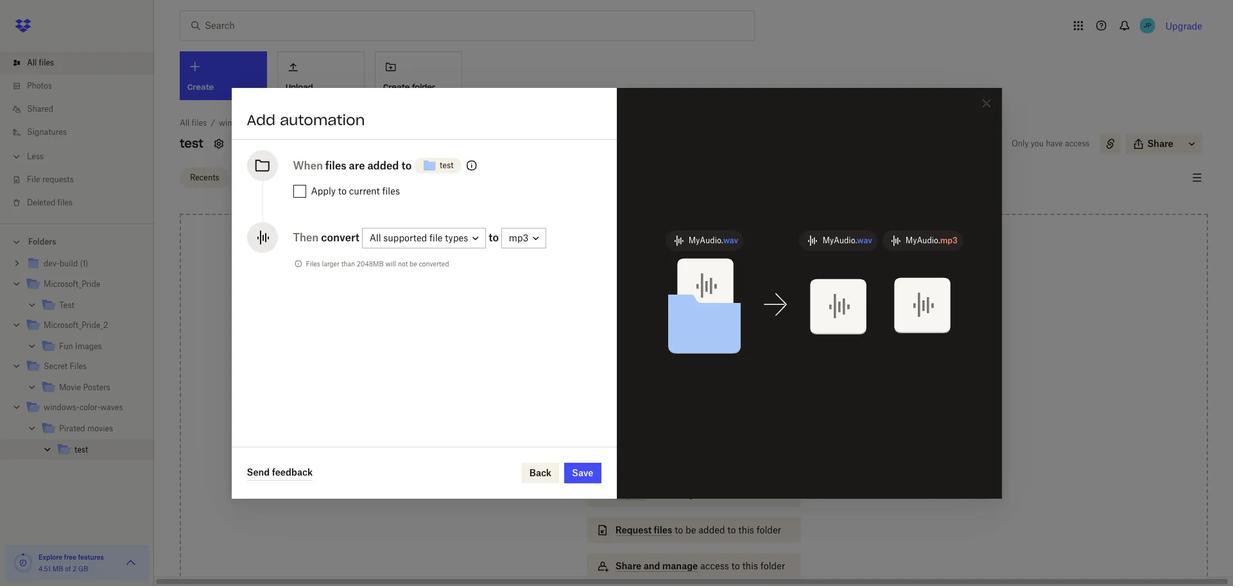 Task type: locate. For each thing, give the bounding box(es) containing it.
2 horizontal spatial myaudio.
[[906, 236, 940, 245]]

files inside more ways to add content element
[[654, 524, 672, 535]]

windows-color-waves
[[44, 403, 123, 412]]

then
[[293, 231, 319, 244]]

list
[[0, 44, 154, 223]]

to right apply
[[338, 185, 347, 196]]

all up recents button
[[180, 118, 190, 128]]

0 horizontal spatial be
[[410, 260, 417, 267]]

1 horizontal spatial myaudio.
[[823, 236, 857, 245]]

windows- down movie
[[44, 403, 79, 412]]

create
[[383, 82, 410, 92]]

mp3 button
[[501, 228, 547, 248]]

files left "are"
[[325, 159, 346, 172]]

all for all files
[[27, 58, 37, 67]]

from
[[648, 489, 668, 499]]

1 horizontal spatial waves
[[276, 118, 298, 128]]

1 vertical spatial waves
[[100, 403, 123, 412]]

1 horizontal spatial color-
[[255, 118, 276, 128]]

0 horizontal spatial pirated
[[59, 424, 85, 433]]

1 vertical spatial movies
[[87, 424, 113, 433]]

0 vertical spatial all files link
[[10, 51, 154, 74]]

the
[[668, 355, 682, 366]]

pirated down windows-color-waves
[[59, 424, 85, 433]]

2
[[73, 565, 77, 573]]

0 vertical spatial all
[[27, 58, 37, 67]]

will
[[386, 260, 396, 267]]

1 vertical spatial pirated movies link
[[41, 420, 144, 438]]

1 horizontal spatial files
[[306, 260, 320, 267]]

movies up "are"
[[338, 118, 364, 128]]

0 horizontal spatial pirated movies link
[[41, 420, 144, 438]]

1 vertical spatial added
[[699, 524, 725, 535]]

larger
[[322, 260, 340, 267]]

1 vertical spatial access
[[700, 560, 729, 571]]

test inside group
[[74, 445, 88, 455]]

0 horizontal spatial myaudio.
[[689, 236, 723, 245]]

share inside share button
[[1148, 138, 1174, 149]]

than
[[341, 260, 355, 267]]

0 vertical spatial this
[[738, 524, 754, 535]]

this up share and manage access to this folder
[[738, 524, 754, 535]]

all for all supported file types
[[370, 232, 381, 243]]

0 vertical spatial access
[[1065, 139, 1090, 148]]

drop files here to upload, or use the 'upload' button
[[639, 341, 749, 366]]

2 horizontal spatial all
[[370, 232, 381, 243]]

0 horizontal spatial color-
[[79, 403, 100, 412]]

all
[[27, 58, 37, 67], [180, 118, 190, 128], [370, 232, 381, 243]]

1 vertical spatial share
[[615, 560, 641, 571]]

group
[[0, 251, 154, 469]]

2 myaudio. from the left
[[823, 236, 857, 245]]

windows-color-waves link up starred
[[219, 117, 298, 130]]

color- inside group
[[79, 403, 100, 412]]

this down request files to be added to this folder
[[742, 560, 758, 571]]

test inside button
[[440, 160, 454, 170]]

1 vertical spatial files
[[70, 361, 87, 371]]

1 horizontal spatial be
[[686, 524, 696, 535]]

waves inside group
[[100, 403, 123, 412]]

test for the test button
[[440, 160, 454, 170]]

windows- up starred
[[219, 118, 255, 128]]

0 horizontal spatial all files link
[[10, 51, 154, 74]]

1 horizontal spatial all
[[180, 118, 190, 128]]

or
[[639, 355, 648, 366]]

request files to be added to this folder
[[615, 524, 781, 535]]

0 horizontal spatial /
[[211, 118, 215, 128]]

all up files larger than 2048mb will not be converted
[[370, 232, 381, 243]]

all files list item
[[0, 51, 154, 74]]

file
[[430, 232, 443, 243]]

all files
[[27, 58, 54, 67]]

files right current
[[382, 185, 400, 196]]

be
[[410, 260, 417, 267], [686, 524, 696, 535]]

all files link up shared link
[[10, 51, 154, 74]]

dropbox image
[[10, 13, 36, 39]]

movies up test link
[[87, 424, 113, 433]]

color-
[[255, 118, 276, 128], [79, 403, 100, 412]]

files right deleted
[[57, 198, 73, 207]]

0 horizontal spatial mp3
[[509, 232, 529, 243]]

this
[[738, 524, 754, 535], [742, 560, 758, 571]]

waves
[[276, 118, 298, 128], [100, 403, 123, 412]]

0 horizontal spatial waves
[[100, 403, 123, 412]]

color- down movie posters link
[[79, 403, 100, 412]]

0 horizontal spatial access
[[700, 560, 729, 571]]

'upload'
[[684, 355, 718, 366]]

current
[[349, 185, 380, 196]]

save
[[572, 467, 594, 478]]

1 horizontal spatial windows-color-waves link
[[219, 117, 298, 130]]

/ left add at the top left of the page
[[211, 118, 215, 128]]

files for all files
[[39, 58, 54, 67]]

0 vertical spatial folder
[[412, 82, 435, 92]]

files inside list item
[[39, 58, 54, 67]]

pirated up when
[[310, 118, 336, 128]]

access inside more ways to add content element
[[700, 560, 729, 571]]

files up recents
[[192, 118, 207, 128]]

waves right add at the top left of the page
[[276, 118, 298, 128]]

to
[[401, 159, 412, 172], [338, 185, 347, 196], [489, 231, 499, 244], [705, 341, 714, 352], [675, 524, 683, 535], [728, 524, 736, 535], [732, 560, 740, 571]]

wav
[[723, 236, 738, 245], [857, 236, 872, 245]]

all files link inside list
[[10, 51, 154, 74]]

1 vertical spatial folder
[[757, 524, 781, 535]]

all up photos
[[27, 58, 37, 67]]

to right here at the right bottom
[[705, 341, 714, 352]]

1 vertical spatial be
[[686, 524, 696, 535]]

myaudio.
[[689, 236, 723, 245], [823, 236, 857, 245], [906, 236, 940, 245]]

1 horizontal spatial pirated movies link
[[310, 117, 364, 130]]

test down pirated movies
[[74, 445, 88, 455]]

files down fun images
[[70, 361, 87, 371]]

file requests link
[[10, 168, 154, 191]]

shared
[[27, 104, 53, 114]]

0 vertical spatial windows-color-waves link
[[219, 117, 298, 130]]

all inside list item
[[27, 58, 37, 67]]

access right manage
[[700, 560, 729, 571]]

0 horizontal spatial all
[[27, 58, 37, 67]]

test for test link
[[74, 445, 88, 455]]

files right request
[[654, 524, 672, 535]]

posters
[[83, 383, 110, 392]]

0 vertical spatial files
[[306, 260, 320, 267]]

myaudio. mp3
[[906, 236, 958, 245]]

test left folder permissions image
[[440, 160, 454, 170]]

pirated movies link up "are"
[[310, 117, 364, 130]]

share
[[1148, 138, 1174, 149], [615, 560, 641, 571]]

1 myaudio. from the left
[[689, 236, 723, 245]]

0 vertical spatial share
[[1148, 138, 1174, 149]]

drop
[[639, 341, 661, 352]]

access right have
[[1065, 139, 1090, 148]]

deleted files
[[27, 198, 73, 207]]

test
[[180, 136, 203, 151], [440, 160, 454, 170], [74, 445, 88, 455]]

test up recents
[[180, 136, 203, 151]]

converted
[[419, 260, 449, 267]]

1 horizontal spatial share
[[1148, 138, 1174, 149]]

files for deleted files
[[57, 198, 73, 207]]

1 vertical spatial windows-
[[44, 403, 79, 412]]

movies
[[338, 118, 364, 128], [87, 424, 113, 433]]

myaudio. wav
[[689, 236, 738, 245], [823, 236, 872, 245]]

0 horizontal spatial myaudio. wav
[[689, 236, 738, 245]]

pirated
[[310, 118, 336, 128], [59, 424, 85, 433]]

1 vertical spatial test
[[440, 160, 454, 170]]

all files link
[[10, 51, 154, 74], [180, 117, 207, 130]]

back button
[[522, 463, 559, 483]]

all files link up recents
[[180, 117, 207, 130]]

1 vertical spatial pirated
[[59, 424, 85, 433]]

0 horizontal spatial test
[[74, 445, 88, 455]]

1 horizontal spatial /
[[302, 118, 306, 128]]

windows-color-waves link
[[219, 117, 298, 130], [26, 399, 144, 417]]

2 vertical spatial folder
[[761, 560, 785, 571]]

0 horizontal spatial added
[[367, 159, 399, 172]]

google
[[670, 489, 701, 499]]

2 wav from the left
[[857, 236, 872, 245]]

0 horizontal spatial share
[[615, 560, 641, 571]]

2 vertical spatial test
[[74, 445, 88, 455]]

deleted
[[27, 198, 55, 207]]

added down drive at the right of page
[[699, 524, 725, 535]]

0 horizontal spatial wav
[[723, 236, 738, 245]]

automation
[[280, 111, 365, 129]]

0 vertical spatial be
[[410, 260, 417, 267]]

pirated movies link up test link
[[41, 420, 144, 438]]

file
[[27, 175, 40, 184]]

files up photos
[[39, 58, 54, 67]]

gb
[[78, 565, 88, 573]]

1 horizontal spatial wav
[[857, 236, 872, 245]]

windows-color-waves link down movie posters
[[26, 399, 144, 417]]

mb
[[52, 565, 63, 573]]

share and manage access to this folder
[[615, 560, 785, 571]]

0 horizontal spatial windows-
[[44, 403, 79, 412]]

0 vertical spatial windows-
[[219, 118, 255, 128]]

added
[[367, 159, 399, 172], [699, 524, 725, 535]]

1 horizontal spatial access
[[1065, 139, 1090, 148]]

1 / from the left
[[211, 118, 215, 128]]

0 vertical spatial waves
[[276, 118, 298, 128]]

0 horizontal spatial files
[[70, 361, 87, 371]]

create folder
[[383, 82, 435, 92]]

starred
[[245, 172, 273, 182]]

color- up starred
[[255, 118, 276, 128]]

None field
[[0, 0, 99, 14]]

fun
[[59, 342, 73, 351]]

0 horizontal spatial windows-color-waves link
[[26, 399, 144, 417]]

/ up when
[[302, 118, 306, 128]]

waves down posters
[[100, 403, 123, 412]]

2 horizontal spatial test
[[440, 160, 454, 170]]

1 horizontal spatial movies
[[338, 118, 364, 128]]

all inside popup button
[[370, 232, 381, 243]]

0 vertical spatial added
[[367, 159, 399, 172]]

use
[[650, 355, 665, 366]]

create folder button
[[375, 51, 462, 100]]

be down "google"
[[686, 524, 696, 535]]

files
[[306, 260, 320, 267], [70, 361, 87, 371]]

1 horizontal spatial added
[[699, 524, 725, 535]]

files up the on the bottom right of page
[[663, 341, 681, 352]]

added right "are"
[[367, 159, 399, 172]]

less image
[[10, 150, 23, 163]]

files left larger
[[306, 260, 320, 267]]

1 vertical spatial all files link
[[180, 117, 207, 130]]

2 vertical spatial all
[[370, 232, 381, 243]]

share for share and manage access to this folder
[[615, 560, 641, 571]]

files
[[39, 58, 54, 67], [192, 118, 207, 128], [325, 159, 346, 172], [382, 185, 400, 196], [57, 198, 73, 207], [663, 341, 681, 352], [654, 524, 672, 535]]

be right the not
[[410, 260, 417, 267]]

to left the test button
[[401, 159, 412, 172]]

1 vertical spatial all
[[180, 118, 190, 128]]

files inside group
[[70, 361, 87, 371]]

1 vertical spatial color-
[[79, 403, 100, 412]]

1 horizontal spatial myaudio. wav
[[823, 236, 872, 245]]

0 vertical spatial pirated
[[310, 118, 336, 128]]

images
[[75, 342, 102, 351]]

folder permissions image
[[464, 158, 479, 173]]

access
[[1065, 139, 1090, 148], [700, 560, 729, 571]]

1 vertical spatial windows-color-waves link
[[26, 399, 144, 417]]

starred button
[[235, 167, 283, 188]]

test button
[[414, 152, 461, 178]]

1 horizontal spatial all files link
[[180, 117, 207, 130]]

share inside more ways to add content element
[[615, 560, 641, 571]]

2048mb
[[357, 260, 384, 267]]

files are added to
[[325, 159, 412, 172]]

all files / windows-color-waves / pirated movies
[[180, 118, 364, 128]]

1 horizontal spatial test
[[180, 136, 203, 151]]

0 horizontal spatial movies
[[87, 424, 113, 433]]

files inside add automation dialog
[[306, 260, 320, 267]]

files inside drop files here to upload, or use the 'upload' button
[[663, 341, 681, 352]]



Task type: vqa. For each thing, say whether or not it's contained in the screenshot.


Task type: describe. For each thing, give the bounding box(es) containing it.
3 myaudio. from the left
[[906, 236, 940, 245]]

microsoft_pride_2 link
[[26, 317, 144, 334]]

test
[[59, 300, 74, 310]]

1 myaudio. wav from the left
[[689, 236, 738, 245]]

convert
[[321, 231, 359, 244]]

send feedback
[[247, 467, 313, 478]]

folders
[[28, 237, 56, 247]]

send feedback button
[[247, 465, 313, 481]]

0 vertical spatial test
[[180, 136, 203, 151]]

list containing all files
[[0, 44, 154, 223]]

back
[[529, 467, 551, 478]]

movie
[[59, 383, 81, 392]]

upgrade
[[1166, 20, 1202, 31]]

share for share
[[1148, 138, 1174, 149]]

all supported file types button
[[362, 228, 486, 248]]

send
[[247, 467, 270, 478]]

mp3 inside popup button
[[509, 232, 529, 243]]

1 horizontal spatial mp3
[[940, 236, 958, 245]]

to inside drop files here to upload, or use the 'upload' button
[[705, 341, 714, 352]]

files for request files to be added to this folder
[[654, 524, 672, 535]]

files for drop files here to upload, or use the 'upload' button
[[663, 341, 681, 352]]

types
[[445, 232, 468, 243]]

fun images
[[59, 342, 102, 351]]

microsoft_pride
[[44, 279, 100, 289]]

share button
[[1126, 134, 1181, 154]]

0 vertical spatial movies
[[338, 118, 364, 128]]

add automation dialog
[[231, 88, 1002, 498]]

of
[[65, 565, 71, 573]]

add automation
[[247, 111, 365, 129]]

have
[[1046, 139, 1063, 148]]

access for manage
[[700, 560, 729, 571]]

to down request files to be added to this folder
[[732, 560, 740, 571]]

4.51
[[39, 565, 51, 573]]

manage
[[662, 560, 698, 571]]

secret files
[[44, 361, 87, 371]]

1 wav from the left
[[723, 236, 738, 245]]

microsoft_pride_2
[[44, 320, 108, 330]]

signatures
[[27, 127, 67, 137]]

import from google drive
[[615, 489, 726, 499]]

access
[[615, 453, 647, 464]]

apply
[[311, 185, 336, 196]]

not
[[398, 260, 408, 267]]

explore
[[39, 553, 62, 561]]

all for all files / windows-color-waves / pirated movies
[[180, 118, 190, 128]]

files for all files / windows-color-waves / pirated movies
[[192, 118, 207, 128]]

upgrade link
[[1166, 20, 1202, 31]]

less
[[27, 152, 44, 161]]

and
[[644, 560, 660, 571]]

folder inside create folder button
[[412, 82, 435, 92]]

1 horizontal spatial windows-
[[219, 118, 255, 128]]

more ways to add content element
[[585, 419, 803, 586]]

access for have
[[1065, 139, 1090, 148]]

movie posters link
[[41, 379, 144, 397]]

when
[[293, 159, 323, 172]]

be inside add automation dialog
[[410, 260, 417, 267]]

1 vertical spatial this
[[742, 560, 758, 571]]

quota usage element
[[13, 553, 33, 573]]

feedback
[[272, 467, 313, 478]]

free
[[64, 553, 76, 561]]

access button
[[587, 446, 801, 471]]

request
[[615, 524, 652, 535]]

import
[[615, 489, 645, 499]]

features
[[78, 553, 104, 561]]

2 / from the left
[[302, 118, 306, 128]]

only
[[1012, 139, 1029, 148]]

1 horizontal spatial pirated
[[310, 118, 336, 128]]

recents button
[[180, 167, 230, 188]]

upload,
[[716, 341, 749, 352]]

photos link
[[10, 74, 154, 98]]

secret
[[44, 361, 68, 371]]

shared link
[[10, 98, 154, 121]]

requests
[[42, 175, 74, 184]]

add
[[247, 111, 275, 129]]

to up share and manage access to this folder
[[728, 524, 736, 535]]

test link
[[56, 442, 144, 459]]

0 vertical spatial pirated movies link
[[310, 117, 364, 130]]

all supported file types
[[370, 232, 468, 243]]

added inside more ways to add content element
[[699, 524, 725, 535]]

apply to current files
[[311, 185, 400, 196]]

are
[[349, 159, 365, 172]]

fun images link
[[41, 338, 144, 356]]

microsoft_pride link
[[26, 276, 144, 293]]

secret files link
[[26, 358, 144, 376]]

explore free features 4.51 mb of 2 gb
[[39, 553, 104, 573]]

recents
[[190, 172, 219, 182]]

signatures link
[[10, 121, 154, 144]]

file requests
[[27, 175, 74, 184]]

test link
[[41, 297, 144, 315]]

button
[[720, 355, 749, 366]]

pirated movies
[[59, 424, 113, 433]]

to left the mp3 popup button
[[489, 231, 499, 244]]

0 vertical spatial color-
[[255, 118, 276, 128]]

supported
[[383, 232, 427, 243]]

to up manage
[[675, 524, 683, 535]]

added inside add automation dialog
[[367, 159, 399, 172]]

2 myaudio. wav from the left
[[823, 236, 872, 245]]

deleted files link
[[10, 191, 154, 214]]

group containing microsoft_pride
[[0, 251, 154, 469]]

be inside more ways to add content element
[[686, 524, 696, 535]]

files larger than 2048mb will not be converted
[[306, 260, 449, 267]]



